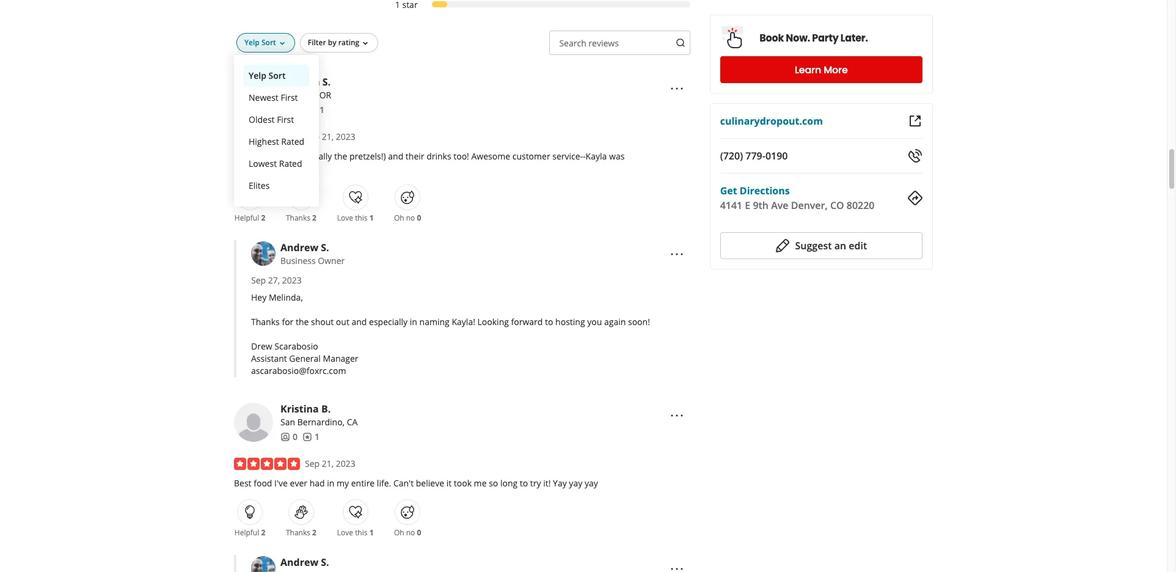 Task type: locate. For each thing, give the bounding box(es) containing it.
love down my
[[337, 528, 353, 538]]

0 vertical spatial oh no 0
[[394, 213, 421, 223]]

1 helpful 2 from the top
[[235, 213, 265, 223]]

1 vertical spatial yelp
[[249, 70, 267, 81]]

sort inside popup button
[[262, 37, 276, 48]]

yelp inside yelp sort button
[[249, 70, 267, 81]]

5 star rating image for kristina b.
[[234, 458, 300, 470]]

drinks
[[427, 150, 452, 162]]

2023
[[336, 131, 356, 142], [282, 274, 302, 286], [336, 458, 356, 469]]

helpful down best
[[235, 528, 259, 538]]

the down highest
[[255, 150, 268, 162]]

0 vertical spatial 0
[[417, 213, 421, 223]]

1 helpful from the top
[[235, 213, 259, 223]]

0 vertical spatial to
[[257, 163, 265, 174]]

27,
[[268, 274, 280, 286]]

first for oldest first
[[277, 114, 294, 125]]

1 (1 reaction) element from the top
[[370, 213, 374, 223]]

helpful
[[235, 213, 259, 223], [235, 528, 259, 538]]

0 vertical spatial love this 1
[[337, 213, 374, 223]]

2 vertical spatial love
[[337, 528, 353, 538]]

2023 up pretzels!)
[[336, 131, 356, 142]]

1 no from the top
[[406, 213, 415, 223]]

took
[[454, 477, 472, 489]]

rated inside button
[[279, 158, 302, 169]]

s. for andrew s.
[[321, 556, 329, 569]]

medford,
[[281, 89, 317, 101]]

filter reviews by 1 star rating element
[[381, 0, 691, 11]]

1 andrew from the top
[[281, 241, 319, 254]]

service-
[[553, 150, 583, 162]]

1 vertical spatial 21,
[[322, 458, 334, 469]]

food up 'our' on the top left of page
[[270, 150, 289, 162]]

2 oh no 0 from the top
[[394, 528, 421, 538]]

edit
[[849, 239, 868, 253]]

love this 1 down "entire"
[[337, 528, 374, 538]]

0 vertical spatial s.
[[323, 75, 331, 89]]

first
[[281, 92, 298, 103], [277, 114, 294, 125]]

0 vertical spatial this
[[355, 213, 368, 223]]

0 vertical spatial 21,
[[322, 131, 334, 142]]

and inside love the food (especially the pretzels!) and their drinks too! awesome customer service--kayla was great to our group!
[[388, 150, 404, 162]]

oldest first
[[249, 114, 294, 125]]

highest rated button
[[244, 131, 309, 153]]

0 vertical spatial and
[[388, 150, 404, 162]]

2 21, from the top
[[322, 458, 334, 469]]

bernardino,
[[298, 416, 345, 428]]

yelp inside yelp sort popup button
[[245, 37, 260, 48]]

helpful 2
[[235, 213, 265, 223], [235, 528, 265, 538]]

0 vertical spatial (0 reactions) element
[[417, 213, 421, 223]]

5 star rating image
[[234, 131, 300, 143], [234, 458, 300, 470]]

no down best food i've ever had in my entire life. can't believe it took me so long to try it! yay yay yay at the bottom of the page
[[406, 528, 415, 538]]

80220
[[847, 199, 875, 212]]

culinarydropout.com link
[[721, 114, 823, 128]]

0 vertical spatial (1 reaction) element
[[370, 213, 374, 223]]

1 horizontal spatial in
[[410, 316, 418, 328]]

2023 for melinda s.
[[336, 131, 356, 142]]

5 star rating image up the i've
[[234, 458, 300, 470]]

especially
[[369, 316, 408, 328]]

thanks 2 up andrew s. business owner
[[286, 213, 317, 223]]

0 vertical spatial thanks 2
[[286, 213, 317, 223]]

0 vertical spatial yelp
[[245, 37, 260, 48]]

my
[[337, 477, 349, 489]]

21, up had
[[322, 458, 334, 469]]

i've
[[275, 477, 288, 489]]

(0 reactions) element down best food i've ever had in my entire life. can't believe it took me so long to try it! yay yay yay at the bottom of the page
[[417, 528, 421, 538]]

2 love this 1 from the top
[[337, 528, 374, 538]]

yelp sort for yelp sort popup button
[[245, 37, 276, 48]]

0 vertical spatial thanks
[[286, 213, 311, 223]]

get directions 4141 e 9th ave denver, co 80220
[[721, 184, 875, 212]]

helpful 2 down best
[[235, 528, 265, 538]]

no for b.
[[406, 528, 415, 538]]

sep
[[305, 131, 320, 142], [251, 274, 266, 286], [305, 458, 320, 469]]

group!
[[284, 163, 310, 174]]

thanks 2
[[286, 213, 317, 223], [286, 528, 317, 538]]

2023 up my
[[336, 458, 356, 469]]

sort up newest first button
[[269, 70, 286, 81]]

0 horizontal spatial in
[[327, 477, 335, 489]]

0 vertical spatial yelp sort
[[245, 37, 276, 48]]

in left my
[[327, 477, 335, 489]]

oh
[[394, 213, 405, 223], [394, 528, 405, 538]]

yay
[[553, 477, 567, 489]]

2 this from the top
[[355, 528, 368, 538]]

0 vertical spatial helpful 2
[[235, 213, 265, 223]]

24 external link v2 image
[[909, 114, 923, 128]]

this for s.
[[355, 213, 368, 223]]

andrew
[[281, 241, 319, 254], [281, 556, 319, 569]]

0 vertical spatial no
[[406, 213, 415, 223]]

1 vertical spatial photo of andrew s. image
[[251, 556, 276, 572]]

(1 reaction) element
[[370, 213, 374, 223], [370, 528, 374, 538]]

2 oh from the top
[[394, 528, 405, 538]]

1 vertical spatial (1 reaction) element
[[370, 528, 374, 538]]

andrew inside andrew s. business owner
[[281, 241, 319, 254]]

1
[[320, 104, 325, 115], [370, 213, 374, 223], [315, 431, 320, 443], [370, 528, 374, 538]]

no down love the food (especially the pretzels!) and their drinks too! awesome customer service--kayla was great to our group!
[[406, 213, 415, 223]]

hey
[[251, 292, 267, 303]]

1 love this 1 from the top
[[337, 213, 374, 223]]

helpful down elites
[[235, 213, 259, 223]]

2 vertical spatial sep
[[305, 458, 320, 469]]

1 (0 reactions) element from the top
[[417, 213, 421, 223]]

filter by rating button
[[300, 33, 379, 52]]

yelp sort up newest at the top left
[[249, 70, 286, 81]]

24 directions v2 image
[[909, 191, 923, 205]]

believe
[[416, 477, 445, 489]]

to left hosting
[[545, 316, 554, 328]]

1 vertical spatial oh
[[394, 528, 405, 538]]

more
[[824, 63, 848, 77]]

2 menu image from the top
[[670, 408, 685, 423]]

0 vertical spatial helpful
[[235, 213, 259, 223]]

0 horizontal spatial yay
[[569, 477, 583, 489]]

yelp sort button
[[237, 33, 295, 52]]

yelp sort inside popup button
[[245, 37, 276, 48]]

yelp left 16 chevron down v2 image
[[245, 37, 260, 48]]

0
[[417, 213, 421, 223], [293, 431, 298, 443], [417, 528, 421, 538]]

2 andrew from the top
[[281, 556, 319, 569]]

1 vertical spatial oh no 0
[[394, 528, 421, 538]]

2023 right "27,"
[[282, 274, 302, 286]]

oh for melinda s.
[[394, 213, 405, 223]]

first up 37
[[281, 92, 298, 103]]

andrew s.
[[281, 556, 329, 569]]

1 vertical spatial s.
[[321, 241, 329, 254]]

sort
[[262, 37, 276, 48], [269, 70, 286, 81]]

kristina b. link
[[281, 402, 331, 416]]

thanks up andrew s.
[[286, 528, 311, 538]]

love up owner
[[337, 213, 353, 223]]

in left naming
[[410, 316, 418, 328]]

sep left "27,"
[[251, 274, 266, 286]]

0 horizontal spatial and
[[352, 316, 367, 328]]

16 chevron down v2 image
[[277, 38, 287, 48]]

21, up (especially
[[322, 131, 334, 142]]

0 down love the food (especially the pretzels!) and their drinks too! awesome customer service--kayla was great to our group!
[[417, 213, 421, 223]]

yelp sort
[[245, 37, 276, 48], [249, 70, 286, 81]]

sep up (especially
[[305, 131, 320, 142]]

0 vertical spatial first
[[281, 92, 298, 103]]

2 vertical spatial 0
[[417, 528, 421, 538]]

in
[[410, 316, 418, 328], [327, 477, 335, 489]]

0 vertical spatial andrew
[[281, 241, 319, 254]]

2 5 star rating image from the top
[[234, 458, 300, 470]]

and left their
[[388, 150, 404, 162]]

1 vertical spatial rated
[[279, 158, 302, 169]]

1 vertical spatial love
[[337, 213, 353, 223]]

1 this from the top
[[355, 213, 368, 223]]

the right for
[[296, 316, 309, 328]]

1 vertical spatial 2023
[[282, 274, 302, 286]]

ave
[[772, 199, 789, 212]]

thanks left for
[[251, 316, 280, 328]]

1 vertical spatial sep 21, 2023
[[305, 458, 356, 469]]

helpful for melinda s.
[[235, 213, 259, 223]]

party
[[813, 31, 839, 45]]

andrew for andrew s.
[[281, 556, 319, 569]]

1 horizontal spatial and
[[388, 150, 404, 162]]

love this 1 up owner
[[337, 213, 374, 223]]

1 vertical spatial thanks 2
[[286, 528, 317, 538]]

melinda
[[281, 75, 320, 89]]

to left try
[[520, 477, 528, 489]]

love up great
[[234, 150, 253, 162]]

1 yay from the left
[[569, 477, 583, 489]]

0 vertical spatial menu image
[[670, 81, 685, 96]]

rating
[[339, 37, 360, 48]]

0 vertical spatial love
[[234, 150, 253, 162]]

0 down best food i've ever had in my entire life. can't believe it took me so long to try it! yay yay yay at the bottom of the page
[[417, 528, 421, 538]]

oh no 0 down love the food (especially the pretzels!) and their drinks too! awesome customer service--kayla was great to our group!
[[394, 213, 421, 223]]

and right out
[[352, 316, 367, 328]]

1 vertical spatial helpful
[[235, 528, 259, 538]]

kristina b. san bernardino, ca
[[281, 402, 358, 428]]

1 vertical spatial to
[[545, 316, 554, 328]]

helpful for kristina b.
[[235, 528, 259, 538]]

1 vertical spatial menu image
[[670, 408, 685, 423]]

owner
[[318, 255, 345, 266]]

1 horizontal spatial to
[[520, 477, 528, 489]]

to left 'our' on the top left of page
[[257, 163, 265, 174]]

0 vertical spatial sep
[[305, 131, 320, 142]]

food left the i've
[[254, 477, 272, 489]]

the left pretzels!)
[[334, 150, 348, 162]]

photo of andrew s. image
[[251, 241, 276, 266], [251, 556, 276, 572]]

  text field
[[550, 30, 691, 55]]

0 vertical spatial 2023
[[336, 131, 356, 142]]

now.
[[786, 31, 811, 45]]

0 horizontal spatial to
[[257, 163, 265, 174]]

oh no 0 for kristina b.
[[394, 528, 421, 538]]

2 vertical spatial s.
[[321, 556, 329, 569]]

0 vertical spatial sep 21, 2023
[[305, 131, 356, 142]]

search
[[560, 37, 587, 49]]

helpful 2 down elites
[[235, 213, 265, 223]]

sep 21, 2023 up my
[[305, 458, 356, 469]]

thanks 2 up andrew s.
[[286, 528, 317, 538]]

thanks for melinda s.
[[286, 213, 311, 223]]

1 thanks 2 from the top
[[286, 213, 317, 223]]

newest first button
[[244, 87, 309, 109]]

0 vertical spatial photo of andrew s. image
[[251, 241, 276, 266]]

1 vertical spatial yelp sort
[[249, 70, 286, 81]]

me
[[474, 477, 487, 489]]

1 sep 21, 2023 from the top
[[305, 131, 356, 142]]

1 horizontal spatial yay
[[585, 477, 598, 489]]

sep up had
[[305, 458, 320, 469]]

1 vertical spatial sort
[[269, 70, 286, 81]]

1 vertical spatial andrew
[[281, 556, 319, 569]]

0 vertical spatial in
[[410, 316, 418, 328]]

thanks 2 for kristina
[[286, 528, 317, 538]]

oh no 0
[[394, 213, 421, 223], [394, 528, 421, 538]]

sort left 16 chevron down v2 image
[[262, 37, 276, 48]]

sep 21, 2023 up (especially
[[305, 131, 356, 142]]

0 vertical spatial food
[[270, 150, 289, 162]]

21, for kristina b.
[[322, 458, 334, 469]]

no for s.
[[406, 213, 415, 223]]

(2 reactions) element
[[261, 213, 265, 223], [312, 213, 317, 223], [261, 528, 265, 538], [312, 528, 317, 538]]

lowest rated
[[249, 158, 302, 169]]

menu image
[[670, 247, 685, 261]]

1 vertical spatial (0 reactions) element
[[417, 528, 421, 538]]

reviews
[[589, 37, 619, 49]]

rated
[[281, 136, 305, 147], [279, 158, 302, 169]]

love this 1 for kristina b.
[[337, 528, 374, 538]]

menu image for melinda s.
[[670, 81, 685, 96]]

yelp sort inside button
[[249, 70, 286, 81]]

love the food (especially the pretzels!) and their drinks too! awesome customer service--kayla was great to our group!
[[234, 150, 625, 174]]

rated inside "button"
[[281, 136, 305, 147]]

0 horizontal spatial the
[[255, 150, 268, 162]]

2 sep 21, 2023 from the top
[[305, 458, 356, 469]]

yelp sort left 16 chevron down v2 image
[[245, 37, 276, 48]]

1 21, from the top
[[322, 131, 334, 142]]

(0 reactions) element down love the food (especially the pretzels!) and their drinks too! awesome customer service--kayla was great to our group!
[[417, 213, 421, 223]]

2 no from the top
[[406, 528, 415, 538]]

0 vertical spatial sort
[[262, 37, 276, 48]]

1 photo of andrew s. image from the top
[[251, 241, 276, 266]]

can't
[[394, 477, 414, 489]]

photo of andrew s. image up "27,"
[[251, 241, 276, 266]]

0 vertical spatial oh
[[394, 213, 405, 223]]

2 vertical spatial 2023
[[336, 458, 356, 469]]

s. for melinda s. medford, or
[[323, 75, 331, 89]]

s. inside melinda s. medford, or
[[323, 75, 331, 89]]

ca
[[347, 416, 358, 428]]

0 vertical spatial 5 star rating image
[[234, 131, 300, 143]]

(720)
[[721, 149, 744, 163]]

denver,
[[792, 199, 828, 212]]

reviews element
[[303, 431, 320, 443]]

1 vertical spatial first
[[277, 114, 294, 125]]

5 star rating image down 'oldest first'
[[234, 131, 300, 143]]

1 vertical spatial no
[[406, 528, 415, 538]]

2 helpful from the top
[[235, 528, 259, 538]]

sep for kristina
[[305, 458, 320, 469]]

16 friends v2 image
[[281, 432, 290, 442]]

hey melinda,
[[251, 292, 303, 303]]

(0 reactions) element
[[417, 213, 421, 223], [417, 528, 421, 538]]

sep for melinda
[[305, 131, 320, 142]]

shout
[[311, 316, 334, 328]]

sort for yelp sort button
[[269, 70, 286, 81]]

yelp sort button
[[244, 65, 309, 87]]

s. inside andrew s. business owner
[[321, 241, 329, 254]]

1 menu image from the top
[[670, 81, 685, 96]]

it
[[447, 477, 452, 489]]

get
[[721, 184, 738, 197]]

love
[[234, 150, 253, 162], [337, 213, 353, 223], [337, 528, 353, 538]]

2 (0 reactions) element from the top
[[417, 528, 421, 538]]

1 vertical spatial thanks
[[251, 316, 280, 328]]

0 vertical spatial rated
[[281, 136, 305, 147]]

2 helpful 2 from the top
[[235, 528, 265, 538]]

menu image
[[670, 81, 685, 96], [670, 408, 685, 423], [670, 562, 685, 572]]

2 (1 reaction) element from the top
[[370, 528, 374, 538]]

s.
[[323, 75, 331, 89], [321, 241, 329, 254], [321, 556, 329, 569]]

naming
[[420, 316, 450, 328]]

melinda,
[[269, 292, 303, 303]]

learn
[[795, 63, 822, 77]]

love for kristina b.
[[337, 528, 353, 538]]

1 vertical spatial 0
[[293, 431, 298, 443]]

to inside love the food (especially the pretzels!) and their drinks too! awesome customer service--kayla was great to our group!
[[257, 163, 265, 174]]

love this 1 for melinda s.
[[337, 213, 374, 223]]

1 oh from the top
[[394, 213, 405, 223]]

1 vertical spatial this
[[355, 528, 368, 538]]

to
[[257, 163, 265, 174], [545, 316, 554, 328], [520, 477, 528, 489]]

2 thanks 2 from the top
[[286, 528, 317, 538]]

2 horizontal spatial the
[[334, 150, 348, 162]]

1 vertical spatial in
[[327, 477, 335, 489]]

2 vertical spatial thanks
[[286, 528, 311, 538]]

first down newest first button
[[277, 114, 294, 125]]

1 vertical spatial helpful 2
[[235, 528, 265, 538]]

2 vertical spatial menu image
[[670, 562, 685, 572]]

1 oh no 0 from the top
[[394, 213, 421, 223]]

16 review v2 image
[[303, 432, 312, 442]]

1 5 star rating image from the top
[[234, 131, 300, 143]]

2 vertical spatial to
[[520, 477, 528, 489]]

newest
[[249, 92, 279, 103]]

sort inside button
[[269, 70, 286, 81]]

yelp up newest at the top left
[[249, 70, 267, 81]]

0 right 16 friends v2 image
[[293, 431, 298, 443]]

thanks up andrew s. business owner
[[286, 213, 311, 223]]

1 vertical spatial 5 star rating image
[[234, 458, 300, 470]]

menu image for kristina b.
[[670, 408, 685, 423]]

melinda s. medford, or
[[281, 75, 331, 101]]

love this 1
[[337, 213, 374, 223], [337, 528, 374, 538]]

andrew s. business owner
[[281, 241, 345, 266]]

oh no 0 down can't
[[394, 528, 421, 538]]

photo of andrew s. image left andrew s.
[[251, 556, 276, 572]]

1 vertical spatial love this 1
[[337, 528, 374, 538]]



Task type: vqa. For each thing, say whether or not it's contained in the screenshot.
San
yes



Task type: describe. For each thing, give the bounding box(es) containing it.
drew
[[251, 340, 272, 352]]

for
[[282, 316, 294, 328]]

lowest rated button
[[244, 153, 309, 175]]

ever
[[290, 477, 308, 489]]

yelp for yelp sort popup button
[[245, 37, 260, 48]]

oldest first button
[[244, 109, 309, 131]]

elites
[[249, 180, 270, 191]]

2 yay from the left
[[585, 477, 598, 489]]

long
[[501, 477, 518, 489]]

their
[[406, 150, 425, 162]]

helpful 2 for melinda s.
[[235, 213, 265, 223]]

16 chevron down v2 image
[[361, 38, 371, 48]]

friends element
[[281, 431, 298, 443]]

ascarabosio@foxrc.com
[[251, 365, 346, 377]]

4141
[[721, 199, 743, 212]]

s. for andrew s. business owner
[[321, 241, 329, 254]]

24 phone v2 image
[[909, 149, 923, 163]]

0190
[[766, 149, 788, 163]]

(0 reactions) element for s.
[[417, 213, 421, 223]]

an
[[835, 239, 847, 253]]

entire
[[351, 477, 375, 489]]

love for melinda s.
[[337, 213, 353, 223]]

learn more
[[795, 63, 848, 77]]

forward
[[511, 316, 543, 328]]

0 for melinda s.
[[417, 213, 421, 223]]

1 vertical spatial food
[[254, 477, 272, 489]]

sep 27, 2023
[[251, 274, 302, 286]]

soon!
[[628, 316, 650, 328]]

suggest an edit button
[[721, 232, 923, 259]]

you
[[588, 316, 602, 328]]

kristina
[[281, 402, 319, 416]]

(720) 779-0190
[[721, 149, 788, 163]]

scarabosio
[[275, 340, 318, 352]]

1 horizontal spatial the
[[296, 316, 309, 328]]

filter
[[308, 37, 326, 48]]

2023 for kristina b.
[[336, 458, 356, 469]]

37
[[293, 104, 303, 115]]

general
[[289, 353, 321, 364]]

0 for kristina b.
[[417, 528, 421, 538]]

(0 reactions) element for b.
[[417, 528, 421, 538]]

yelp for yelp sort button
[[249, 70, 267, 81]]

sep 21, 2023 for b.
[[305, 458, 356, 469]]

was
[[610, 150, 625, 162]]

too!
[[454, 150, 469, 162]]

yelp sort for yelp sort button
[[249, 70, 286, 81]]

love inside love the food (especially the pretzels!) and their drinks too! awesome customer service--kayla was great to our group!
[[234, 150, 253, 162]]

assistant
[[251, 353, 287, 364]]

0 inside friends element
[[293, 431, 298, 443]]

1 inside reviews element
[[315, 431, 320, 443]]

oh for kristina b.
[[394, 528, 405, 538]]

culinarydropout.com
[[721, 114, 823, 128]]

customer
[[513, 150, 551, 162]]

it!
[[544, 477, 551, 489]]

kayla
[[586, 150, 607, 162]]

b.
[[322, 402, 331, 416]]

suggest an edit
[[796, 239, 868, 253]]

hosting
[[556, 316, 585, 328]]

(1 reaction) element for s.
[[370, 213, 374, 223]]

24 pencil v2 image
[[776, 238, 791, 253]]

thanks 2 for melinda
[[286, 213, 317, 223]]

drew scarabosio assistant general manager ascarabosio@foxrc.com
[[251, 340, 359, 377]]

3 menu image from the top
[[670, 562, 685, 572]]

e
[[745, 199, 751, 212]]

best
[[234, 477, 252, 489]]

oh no 0 for melinda s.
[[394, 213, 421, 223]]

sep 21, 2023 for s.
[[305, 131, 356, 142]]

our
[[268, 163, 281, 174]]

1 vertical spatial and
[[352, 316, 367, 328]]

21, for melinda s.
[[322, 131, 334, 142]]

rated for lowest rated
[[279, 158, 302, 169]]

thanks for kristina b.
[[286, 528, 311, 538]]

co
[[831, 199, 845, 212]]

lowest
[[249, 158, 277, 169]]

filter by rating
[[308, 37, 360, 48]]

food inside love the food (especially the pretzels!) and their drinks too! awesome customer service--kayla was great to our group!
[[270, 150, 289, 162]]

highest
[[249, 136, 279, 147]]

book
[[760, 31, 785, 45]]

life.
[[377, 477, 391, 489]]

had
[[310, 477, 325, 489]]

best food i've ever had in my entire life. can't believe it took me so long to try it! yay yay yay
[[234, 477, 598, 489]]

highest rated
[[249, 136, 305, 147]]

later.
[[841, 31, 869, 45]]

1 vertical spatial sep
[[251, 274, 266, 286]]

photo of kristina b. image
[[234, 403, 273, 442]]

book now. party later.
[[760, 31, 869, 45]]

out
[[336, 316, 350, 328]]

(1 reaction) element for b.
[[370, 528, 374, 538]]

pretzels!)
[[350, 150, 386, 162]]

try
[[531, 477, 541, 489]]

this for b.
[[355, 528, 368, 538]]

directions
[[740, 184, 790, 197]]

helpful 2 for kristina b.
[[235, 528, 265, 538]]

looking
[[478, 316, 509, 328]]

so
[[489, 477, 498, 489]]

photo of melinda s. image
[[234, 76, 273, 115]]

9th
[[753, 199, 769, 212]]

melinda s. link
[[281, 75, 331, 89]]

search reviews
[[560, 37, 619, 49]]

manager
[[323, 353, 359, 364]]

andrew for andrew s. business owner
[[281, 241, 319, 254]]

779-
[[746, 149, 766, 163]]

2 horizontal spatial to
[[545, 316, 554, 328]]

5 star rating image for melinda s.
[[234, 131, 300, 143]]

thanks for the shout out and especially in naming kayla! looking forward to hosting you again soon!
[[251, 316, 650, 328]]

2 photo of andrew s. image from the top
[[251, 556, 276, 572]]

sort for yelp sort popup button
[[262, 37, 276, 48]]

rated for highest rated
[[281, 136, 305, 147]]

elites button
[[244, 175, 309, 197]]

san
[[281, 416, 295, 428]]

awesome
[[472, 150, 511, 162]]

first for newest first
[[281, 92, 298, 103]]

search image
[[676, 38, 686, 48]]

oldest
[[249, 114, 275, 125]]

by
[[328, 37, 337, 48]]



